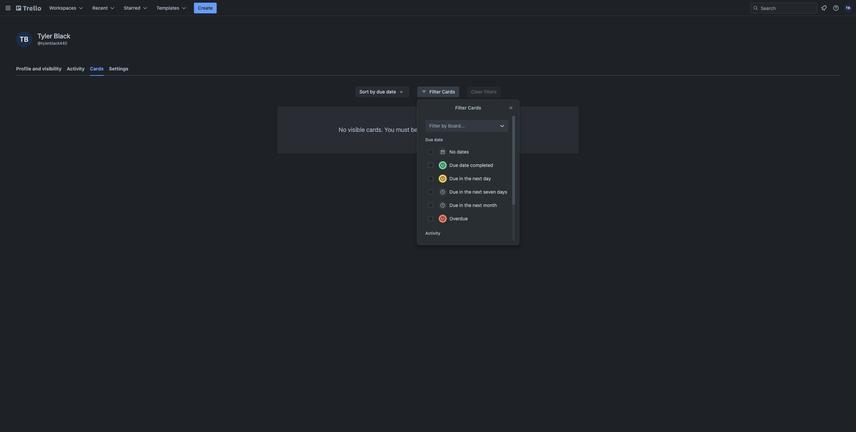 Task type: locate. For each thing, give the bounding box(es) containing it.
recent button
[[88, 3, 119, 13]]

0 vertical spatial by
[[370, 89, 376, 95]]

1 horizontal spatial date
[[434, 137, 443, 143]]

by left due
[[370, 89, 376, 95]]

search image
[[753, 5, 759, 11]]

filter
[[430, 89, 441, 95], [455, 105, 467, 111], [430, 123, 440, 129]]

next
[[473, 176, 482, 182], [473, 189, 482, 195], [473, 203, 482, 208]]

due date
[[426, 137, 443, 143]]

due down no visible cards. you must be added to a card for it to appear here.
[[426, 137, 433, 143]]

to
[[438, 126, 443, 133], [477, 126, 482, 133]]

no left "visible"
[[339, 126, 347, 133]]

activity
[[67, 66, 85, 72], [426, 231, 441, 236]]

dates
[[457, 149, 469, 155]]

1 vertical spatial next
[[473, 189, 482, 195]]

1 vertical spatial activity
[[426, 231, 441, 236]]

filter cards button
[[418, 87, 459, 97]]

2 the from the top
[[465, 189, 472, 195]]

filter inside filter cards button
[[430, 89, 441, 95]]

next left day
[[473, 176, 482, 182]]

cards left clear
[[442, 89, 455, 95]]

3 next from the top
[[473, 203, 482, 208]]

to right it
[[477, 126, 482, 133]]

2 to from the left
[[477, 126, 482, 133]]

next left seven
[[473, 189, 482, 195]]

date down no visible cards. you must be added to a card for it to appear here.
[[434, 137, 443, 143]]

1 horizontal spatial by
[[442, 123, 447, 129]]

templates button
[[152, 3, 190, 13]]

the
[[465, 176, 472, 182], [465, 189, 472, 195], [465, 203, 472, 208]]

1 horizontal spatial filter cards
[[455, 105, 481, 111]]

clear filters
[[471, 89, 497, 95]]

cards right activity link
[[90, 66, 104, 72]]

0 vertical spatial cards
[[90, 66, 104, 72]]

0 vertical spatial the
[[465, 176, 472, 182]]

profile and visibility
[[16, 66, 62, 72]]

due down due in the next day
[[450, 189, 458, 195]]

the up overdue
[[465, 203, 472, 208]]

2 vertical spatial date
[[460, 163, 469, 168]]

1 vertical spatial the
[[465, 189, 472, 195]]

due
[[426, 137, 433, 143], [450, 163, 458, 168], [450, 176, 458, 182], [450, 189, 458, 195], [450, 203, 458, 208]]

by for filter
[[442, 123, 447, 129]]

1 vertical spatial by
[[442, 123, 447, 129]]

2 vertical spatial next
[[473, 203, 482, 208]]

in
[[460, 176, 463, 182], [460, 189, 463, 195], [460, 203, 463, 208]]

0 horizontal spatial filter cards
[[430, 89, 455, 95]]

0 vertical spatial filter cards
[[430, 89, 455, 95]]

0 horizontal spatial cards
[[90, 66, 104, 72]]

due in the next day
[[450, 176, 491, 182]]

0 vertical spatial no
[[339, 126, 347, 133]]

@
[[37, 41, 41, 46]]

date down dates
[[460, 163, 469, 168]]

0 horizontal spatial to
[[438, 126, 443, 133]]

date right due
[[386, 89, 396, 95]]

no visible cards. you must be added to a card for it to appear here.
[[339, 126, 518, 133]]

2 vertical spatial filter
[[430, 123, 440, 129]]

next left month
[[473, 203, 482, 208]]

1 the from the top
[[465, 176, 472, 182]]

0 horizontal spatial by
[[370, 89, 376, 95]]

workspaces
[[49, 5, 76, 11]]

for
[[463, 126, 470, 133]]

0 horizontal spatial date
[[386, 89, 396, 95]]

tyler black (tylerblack440) image right open information menu icon
[[844, 4, 852, 12]]

1 vertical spatial tyler black (tylerblack440) image
[[16, 31, 32, 48]]

2 vertical spatial in
[[460, 203, 463, 208]]

and
[[32, 66, 41, 72]]

2 next from the top
[[473, 189, 482, 195]]

in down due in the next day
[[460, 189, 463, 195]]

cards down clear
[[468, 105, 481, 111]]

1 horizontal spatial activity
[[426, 231, 441, 236]]

no left dates
[[450, 149, 456, 155]]

1 vertical spatial in
[[460, 189, 463, 195]]

next for seven
[[473, 189, 482, 195]]

filter cards
[[430, 89, 455, 95], [455, 105, 481, 111]]

1 to from the left
[[438, 126, 443, 133]]

appear
[[484, 126, 502, 133]]

in for due in the next seven days
[[460, 189, 463, 195]]

1 vertical spatial cards
[[442, 89, 455, 95]]

due down no dates
[[450, 163, 458, 168]]

in down due date completed
[[460, 176, 463, 182]]

primary element
[[0, 0, 856, 16]]

sort by due date button
[[356, 87, 410, 97]]

starred
[[124, 5, 140, 11]]

next for day
[[473, 176, 482, 182]]

1 in from the top
[[460, 176, 463, 182]]

the down due date completed
[[465, 176, 472, 182]]

the down due in the next day
[[465, 189, 472, 195]]

by inside sort by due date popup button
[[370, 89, 376, 95]]

2 vertical spatial cards
[[468, 105, 481, 111]]

date
[[386, 89, 396, 95], [434, 137, 443, 143], [460, 163, 469, 168]]

0 vertical spatial in
[[460, 176, 463, 182]]

by left card
[[442, 123, 447, 129]]

due down due date completed
[[450, 176, 458, 182]]

next for month
[[473, 203, 482, 208]]

no
[[339, 126, 347, 133], [450, 149, 456, 155]]

1 vertical spatial filter cards
[[455, 105, 481, 111]]

3 the from the top
[[465, 203, 472, 208]]

2 horizontal spatial date
[[460, 163, 469, 168]]

settings
[[109, 66, 128, 72]]

tyler
[[37, 32, 52, 40]]

0 horizontal spatial no
[[339, 126, 347, 133]]

the for seven
[[465, 189, 472, 195]]

templates
[[156, 5, 179, 11]]

black
[[54, 32, 70, 40]]

create
[[198, 5, 213, 11]]

0 horizontal spatial activity
[[67, 66, 85, 72]]

0 notifications image
[[820, 4, 828, 12]]

cards.
[[367, 126, 383, 133]]

due up overdue
[[450, 203, 458, 208]]

0 vertical spatial date
[[386, 89, 396, 95]]

card
[[450, 126, 461, 133]]

3 in from the top
[[460, 203, 463, 208]]

cards
[[90, 66, 104, 72], [442, 89, 455, 95], [468, 105, 481, 111]]

1 horizontal spatial cards
[[442, 89, 455, 95]]

sort
[[360, 89, 369, 95]]

1 horizontal spatial no
[[450, 149, 456, 155]]

1 horizontal spatial tyler black (tylerblack440) image
[[844, 4, 852, 12]]

1 horizontal spatial to
[[477, 126, 482, 133]]

tylerblack440
[[41, 41, 67, 46]]

2 vertical spatial the
[[465, 203, 472, 208]]

tyler black (tylerblack440) image
[[844, 4, 852, 12], [16, 31, 32, 48]]

0 vertical spatial filter
[[430, 89, 441, 95]]

in up overdue
[[460, 203, 463, 208]]

2 horizontal spatial cards
[[468, 105, 481, 111]]

1 vertical spatial no
[[450, 149, 456, 155]]

1 vertical spatial date
[[434, 137, 443, 143]]

1 next from the top
[[473, 176, 482, 182]]

due for due date
[[426, 137, 433, 143]]

by
[[370, 89, 376, 95], [442, 123, 447, 129]]

to left a
[[438, 126, 443, 133]]

tyler black @ tylerblack440
[[37, 32, 70, 46]]

tyler black (tylerblack440) image left @
[[16, 31, 32, 48]]

2 in from the top
[[460, 189, 463, 195]]

0 vertical spatial next
[[473, 176, 482, 182]]

month
[[483, 203, 497, 208]]

the for day
[[465, 176, 472, 182]]



Task type: describe. For each thing, give the bounding box(es) containing it.
due
[[377, 89, 385, 95]]

here.
[[504, 126, 518, 133]]

days
[[497, 189, 507, 195]]

no dates
[[450, 149, 469, 155]]

date for due date
[[434, 137, 443, 143]]

completed
[[470, 163, 493, 168]]

due for due in the next month
[[450, 203, 458, 208]]

filter by board...
[[430, 123, 465, 129]]

Search field
[[759, 3, 817, 13]]

clear
[[471, 89, 483, 95]]

added
[[419, 126, 436, 133]]

cards link
[[90, 63, 104, 76]]

profile and visibility link
[[16, 63, 62, 75]]

filter cards inside filter cards button
[[430, 89, 455, 95]]

it
[[472, 126, 475, 133]]

board...
[[448, 123, 465, 129]]

due for due in the next day
[[450, 176, 458, 182]]

due in the next month
[[450, 203, 497, 208]]

overdue
[[450, 216, 468, 222]]

0 horizontal spatial tyler black (tylerblack440) image
[[16, 31, 32, 48]]

0 vertical spatial tyler black (tylerblack440) image
[[844, 4, 852, 12]]

a
[[445, 126, 448, 133]]

open information menu image
[[833, 5, 840, 11]]

by for sort
[[370, 89, 376, 95]]

back to home image
[[16, 3, 41, 13]]

be
[[411, 126, 418, 133]]

date for due date completed
[[460, 163, 469, 168]]

starred button
[[120, 3, 151, 13]]

due for due date completed
[[450, 163, 458, 168]]

you
[[385, 126, 395, 133]]

clear filters button
[[467, 87, 501, 97]]

no for no dates
[[450, 149, 456, 155]]

sort by due date
[[360, 89, 396, 95]]

visibility
[[42, 66, 62, 72]]

visible
[[348, 126, 365, 133]]

1 vertical spatial filter
[[455, 105, 467, 111]]

0 vertical spatial activity
[[67, 66, 85, 72]]

day
[[483, 176, 491, 182]]

seven
[[483, 189, 496, 195]]

profile
[[16, 66, 31, 72]]

cards inside button
[[442, 89, 455, 95]]

activity link
[[67, 63, 85, 75]]

recent
[[92, 5, 108, 11]]

date inside popup button
[[386, 89, 396, 95]]

due in the next seven days
[[450, 189, 507, 195]]

settings link
[[109, 63, 128, 75]]

filters
[[484, 89, 497, 95]]

in for due in the next month
[[460, 203, 463, 208]]

close popover image
[[508, 105, 514, 111]]

in for due in the next day
[[460, 176, 463, 182]]

due for due in the next seven days
[[450, 189, 458, 195]]

workspaces button
[[45, 3, 87, 13]]

create button
[[194, 3, 217, 13]]

the for month
[[465, 203, 472, 208]]

must
[[396, 126, 410, 133]]

no for no visible cards. you must be added to a card for it to appear here.
[[339, 126, 347, 133]]

due date completed
[[450, 163, 493, 168]]



Task type: vqa. For each thing, say whether or not it's contained in the screenshot.
iOS
no



